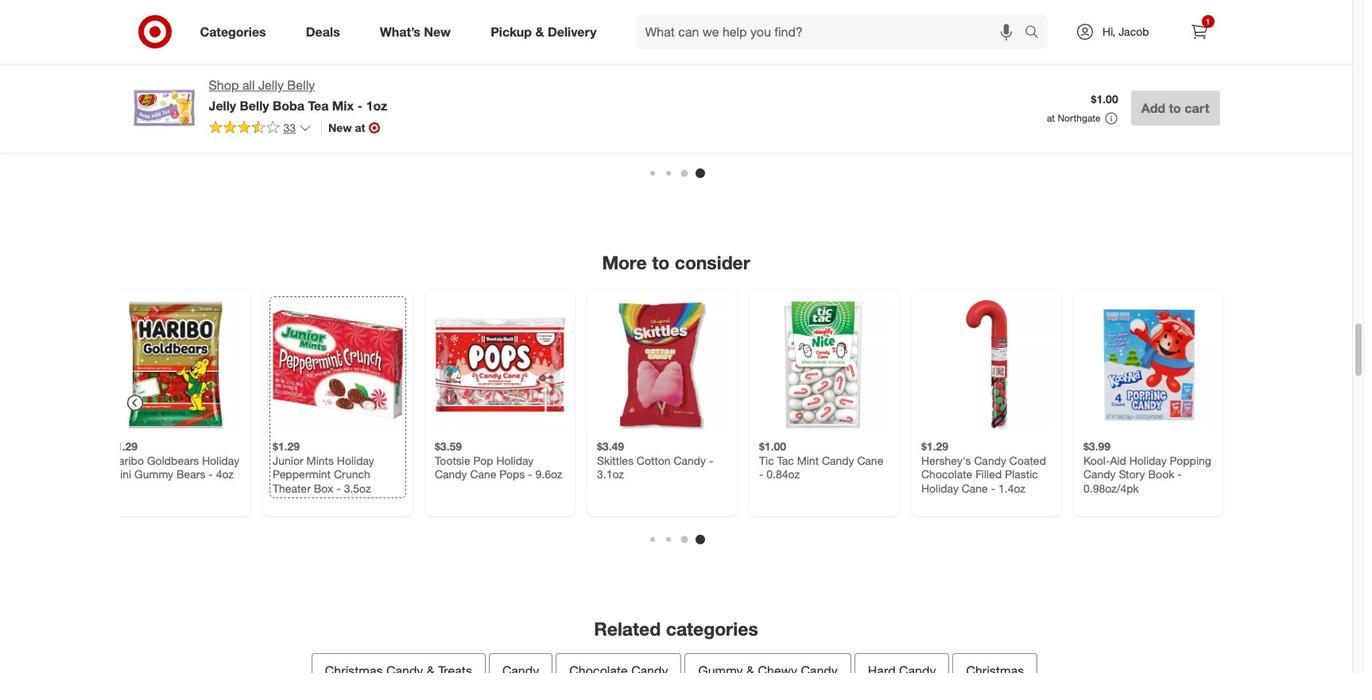 Task type: locate. For each thing, give the bounding box(es) containing it.
candy down tootsie
[[435, 468, 467, 481]]

laffy
[[1083, 64, 1108, 77]]

0 horizontal spatial $1.00
[[759, 440, 786, 453]]

1 horizontal spatial filled
[[975, 468, 1002, 481]]

add to cart down n
[[117, 121, 168, 133]]

cane inside "$3.59 tootsie pop holiday candy cane pops - 9.6oz"
[[470, 468, 496, 481]]

$1.00
[[1091, 92, 1119, 106], [759, 440, 786, 453]]

airheads
[[435, 64, 479, 77]]

holiday down chocolate
[[921, 482, 959, 495]]

new right what's
[[424, 24, 451, 39]]

cane right mint
[[857, 454, 883, 467]]

what's new
[[380, 24, 451, 39]]

cane down chocolate
[[962, 482, 988, 495]]

1 horizontal spatial $1.29
[[272, 440, 299, 453]]

to right northgate
[[1111, 121, 1120, 133]]

1 horizontal spatial $1.00
[[1091, 92, 1119, 106]]

0 horizontal spatial mini
[[110, 468, 131, 481]]

2 horizontal spatial $1.29
[[921, 440, 948, 453]]

add to cart button down n
[[110, 115, 176, 140]]

haribo inside haribo goldbears holiday mini gummy bears - 9.5oz
[[759, 64, 792, 77]]

box
[[313, 482, 333, 495]]

bears inside haribo goldbears holiday candy cane gummy bears - 4oz
[[597, 91, 626, 105]]

at
[[1047, 112, 1055, 124], [355, 121, 365, 134]]

add down laffy taffy banana tub - 49.3oz/145ct
[[1142, 100, 1166, 116]]

1 horizontal spatial belly
[[287, 77, 315, 93]]

tic
[[759, 454, 774, 467]]

0 horizontal spatial 4oz
[[216, 468, 233, 481]]

haribo inside haribo goldbears holiday candy cane gummy bears - 4oz
[[597, 64, 630, 77]]

$1.00 down 49.3oz/145ct
[[1091, 92, 1119, 106]]

to for add to cart button for peeps holiday vanilla crème pop - 1.38oz/4ct link
[[300, 121, 309, 133]]

candy inside '$1.29 hershey's candy coated chocolate filled plastic holiday cane - 1.4oz'
[[974, 454, 1006, 467]]

- inside $3.99 kool-aid holiday popping candy story book - 0.98oz/4pk
[[1177, 468, 1182, 481]]

add to cart for add to cart button corresponding to mike n ike holiday filled holiday candy cane - 3oz link
[[117, 121, 168, 133]]

holiday up crunch at left bottom
[[337, 454, 374, 467]]

cane left 3oz
[[186, 89, 212, 103]]

1 vertical spatial filled
[[975, 468, 1002, 481]]

to down tub
[[1169, 100, 1181, 116]]

candy down nerds
[[921, 77, 953, 91]]

- inside mike n ike holiday filled holiday candy cane - 3oz
[[215, 89, 220, 103]]

candy right mint
[[822, 454, 854, 467]]

$1.29 haribo goldbears holiday mini gummy bears - 4oz
[[110, 440, 239, 481]]

0 horizontal spatial jelly
[[209, 98, 236, 114]]

at down 1.38oz/4ct in the top left of the page
[[355, 121, 365, 134]]

1 vertical spatial jelly
[[209, 98, 236, 114]]

mini
[[759, 77, 780, 91], [110, 468, 131, 481]]

pop
[[309, 77, 329, 91], [473, 454, 493, 467]]

$3.49 skittles cotton candy - 3.1oz
[[597, 440, 713, 481]]

2 horizontal spatial goldbears
[[796, 64, 848, 77]]

filled up 3oz
[[206, 75, 232, 89]]

cart down 49.3oz/145ct
[[1123, 121, 1142, 133]]

haribo goldbears holiday mini gummy bears - 4oz image
[[110, 300, 241, 430]]

holiday
[[307, 64, 344, 77], [482, 64, 519, 77], [688, 64, 726, 77], [851, 64, 888, 77], [166, 75, 203, 89], [110, 89, 147, 103], [202, 454, 239, 467], [337, 454, 374, 467], [496, 454, 533, 467], [1129, 454, 1167, 467], [921, 482, 959, 495]]

0 vertical spatial filled
[[206, 75, 232, 89]]

add to cart down 49.3oz/145ct
[[1091, 121, 1142, 133]]

holiday down haribo goldbears holiday candy cane gummy bears - 4oz image
[[688, 64, 726, 77]]

junior
[[272, 454, 303, 467]]

candy inside the 'airheads holiday candy canes - 5.3oz/12ct'
[[522, 64, 554, 77]]

at northgate
[[1047, 112, 1101, 124]]

at left northgate
[[1047, 112, 1055, 124]]

add to cart down tea
[[279, 121, 331, 133]]

1
[[1206, 17, 1210, 26]]

3oz
[[223, 89, 240, 103]]

pops
[[499, 468, 525, 481]]

belly down peeps
[[287, 77, 315, 93]]

candy right cotton
[[674, 454, 706, 467]]

hershey's
[[921, 454, 971, 467]]

jelly down peeps
[[258, 77, 284, 93]]

$3.99
[[1083, 440, 1110, 453]]

mike n ike holiday filled holiday candy cane - 3oz link
[[110, 0, 241, 103]]

goldbears inside $1.29 haribo goldbears holiday mini gummy bears - 4oz
[[147, 454, 199, 467]]

1 vertical spatial pop
[[473, 454, 493, 467]]

$1.00 for $1.00
[[1091, 92, 1119, 106]]

tub
[[1178, 64, 1196, 77]]

mike n ike holiday filled holiday candy cane - 3oz
[[110, 75, 240, 103]]

add down 'boba'
[[279, 121, 298, 133]]

cart down mike n ike holiday filled holiday candy cane - 3oz
[[150, 121, 168, 133]]

jelly down shop
[[209, 98, 236, 114]]

$1.29 inside $1.29 haribo goldbears holiday mini gummy bears - 4oz
[[110, 440, 137, 453]]

gummy inside nerds gummy clusters candy - 6ct
[[954, 64, 993, 77]]

goldbears
[[633, 64, 685, 77], [796, 64, 848, 77], [147, 454, 199, 467]]

haribo goldbears holiday candy cane gummy bears - 4oz image
[[597, 0, 727, 40]]

holiday inside peeps holiday vanilla crème pop - 1.38oz/4ct
[[307, 64, 344, 77]]

cane inside '$1.29 hershey's candy coated chocolate filled plastic holiday cane - 1.4oz'
[[962, 482, 988, 495]]

add to cart button down tub
[[1131, 91, 1220, 126]]

mike
[[110, 75, 134, 89]]

- inside '$1.29 hershey's candy coated chocolate filled plastic holiday cane - 1.4oz'
[[991, 482, 995, 495]]

cart
[[1185, 100, 1210, 116], [150, 121, 168, 133], [312, 121, 331, 133], [1123, 121, 1142, 133]]

pop inside peeps holiday vanilla crème pop - 1.38oz/4ct
[[309, 77, 329, 91]]

pop inside "$3.59 tootsie pop holiday candy cane pops - 9.6oz"
[[473, 454, 493, 467]]

1 horizontal spatial new
[[424, 24, 451, 39]]

filled inside mike n ike holiday filled holiday candy cane - 3oz
[[206, 75, 232, 89]]

add to cart down tub
[[1142, 100, 1210, 116]]

deals link
[[292, 14, 360, 49]]

3 $1.29 from the left
[[921, 440, 948, 453]]

filled inside '$1.29 hershey's candy coated chocolate filled plastic holiday cane - 1.4oz'
[[975, 468, 1002, 481]]

candy inside haribo goldbears holiday candy cane gummy bears - 4oz
[[597, 77, 629, 91]]

holiday up book
[[1129, 454, 1167, 467]]

1 horizontal spatial mini
[[759, 77, 780, 91]]

goldbears inside haribo goldbears holiday mini gummy bears - 9.5oz
[[796, 64, 848, 77]]

- inside shop all jelly belly jelly belly boba tea mix - 1oz
[[357, 98, 363, 114]]

goldbears inside haribo goldbears holiday candy cane gummy bears - 4oz
[[633, 64, 685, 77]]

vanilla
[[347, 64, 379, 77]]

skittles
[[597, 454, 633, 467]]

1 vertical spatial 4oz
[[216, 468, 233, 481]]

4oz inside haribo goldbears holiday candy cane gummy bears - 4oz
[[636, 91, 654, 105]]

$1.29
[[110, 440, 137, 453], [272, 440, 299, 453], [921, 440, 948, 453]]

holiday up pops on the bottom left of page
[[496, 454, 533, 467]]

candy down kool-
[[1083, 468, 1116, 481]]

deals
[[306, 24, 340, 39]]

4oz for candy
[[636, 91, 654, 105]]

0 horizontal spatial filled
[[206, 75, 232, 89]]

to for add to cart button underneath tub
[[1169, 100, 1181, 116]]

nerds gummy clusters candy - 6ct image
[[921, 0, 1052, 40]]

0 vertical spatial pop
[[309, 77, 329, 91]]

to right more
[[652, 252, 670, 274]]

filled
[[206, 75, 232, 89], [975, 468, 1002, 481]]

candy up 5.3oz/12ct
[[522, 64, 554, 77]]

northgate
[[1058, 112, 1101, 124]]

add to cart button for peeps holiday vanilla crème pop - 1.38oz/4ct link
[[272, 115, 338, 140]]

candy inside $1.00 tic tac mint candy cane - 0.84oz
[[822, 454, 854, 467]]

2 horizontal spatial haribo
[[759, 64, 792, 77]]

crème
[[272, 77, 306, 91]]

add to cart button
[[1131, 91, 1220, 126], [110, 115, 176, 140], [272, 115, 338, 140], [1083, 115, 1149, 140]]

cane down haribo goldbears holiday candy cane gummy bears - 4oz image
[[632, 77, 658, 91]]

holiday inside $1.29 haribo goldbears holiday mini gummy bears - 4oz
[[202, 454, 239, 467]]

0 horizontal spatial goldbears
[[147, 454, 199, 467]]

- inside $1.29 junior mints holiday peppermint crunch theater box - 3.5oz
[[336, 482, 341, 495]]

tootsie
[[435, 454, 470, 467]]

0 vertical spatial jelly
[[258, 77, 284, 93]]

candy down ike
[[151, 89, 183, 103]]

1.4oz
[[998, 482, 1025, 495]]

haribo for mini
[[759, 64, 792, 77]]

$1.29 for $1.29 hershey's candy coated chocolate filled plastic holiday cane - 1.4oz
[[921, 440, 948, 453]]

0 vertical spatial $1.00
[[1091, 92, 1119, 106]]

$1.00 tic tac mint candy cane - 0.84oz
[[759, 440, 883, 481]]

holiday up tea
[[307, 64, 344, 77]]

- inside $3.49 skittles cotton candy - 3.1oz
[[709, 454, 713, 467]]

0 horizontal spatial $1.29
[[110, 440, 137, 453]]

0 horizontal spatial pop
[[309, 77, 329, 91]]

nerds
[[921, 64, 951, 77]]

bears inside $1.29 haribo goldbears holiday mini gummy bears - 4oz
[[176, 468, 205, 481]]

1 vertical spatial mini
[[110, 468, 131, 481]]

jelly
[[258, 77, 284, 93], [209, 98, 236, 114]]

gummy
[[954, 64, 993, 77], [661, 77, 700, 91], [783, 77, 822, 91], [134, 468, 173, 481]]

consider
[[675, 252, 750, 274]]

holiday inside "$3.59 tootsie pop holiday candy cane pops - 9.6oz"
[[496, 454, 533, 467]]

gummy inside $1.29 haribo goldbears holiday mini gummy bears - 4oz
[[134, 468, 173, 481]]

0 horizontal spatial haribo
[[110, 454, 144, 467]]

cane
[[632, 77, 658, 91], [186, 89, 212, 103], [857, 454, 883, 467], [470, 468, 496, 481], [962, 482, 988, 495]]

candy inside $3.99 kool-aid holiday popping candy story book - 0.98oz/4pk
[[1083, 468, 1116, 481]]

cane inside $1.00 tic tac mint candy cane - 0.84oz
[[857, 454, 883, 467]]

holiday left junior
[[202, 454, 239, 467]]

peeps holiday vanilla crème pop - 1.38oz/4ct link
[[272, 0, 403, 91]]

2 $1.29 from the left
[[272, 440, 299, 453]]

- inside the 'airheads holiday candy canes - 5.3oz/12ct'
[[469, 77, 474, 91]]

0 horizontal spatial new
[[328, 121, 352, 134]]

holiday inside the 'airheads holiday candy canes - 5.3oz/12ct'
[[482, 64, 519, 77]]

add to cart
[[1142, 100, 1210, 116], [117, 121, 168, 133], [279, 121, 331, 133], [1091, 121, 1142, 133]]

1 vertical spatial $1.00
[[759, 440, 786, 453]]

2 horizontal spatial bears
[[825, 77, 854, 91]]

candy down delivery
[[597, 77, 629, 91]]

- inside haribo goldbears holiday candy cane gummy bears - 4oz
[[629, 91, 633, 105]]

to
[[1169, 100, 1181, 116], [138, 121, 147, 133], [300, 121, 309, 133], [1111, 121, 1120, 133], [652, 252, 670, 274]]

mike n ike holiday filled holiday candy cane - 3oz image
[[110, 0, 241, 40]]

pickup
[[491, 24, 532, 39]]

laffy taffy banana tub - 49.3oz/145ct image
[[1083, 0, 1214, 40]]

$1.00 inside $1.00 tic tac mint candy cane - 0.84oz
[[759, 440, 786, 453]]

belly
[[287, 77, 315, 93], [240, 98, 269, 114]]

9.5oz
[[759, 91, 786, 105]]

candy up the plastic
[[974, 454, 1006, 467]]

cart down tea
[[312, 121, 331, 133]]

1 horizontal spatial haribo
[[597, 64, 630, 77]]

1 horizontal spatial 4oz
[[636, 91, 654, 105]]

1 horizontal spatial jelly
[[258, 77, 284, 93]]

add down 49.3oz/145ct
[[1091, 121, 1109, 133]]

holiday down what can we help you find? suggestions appear below search field
[[851, 64, 888, 77]]

4oz inside $1.29 haribo goldbears holiday mini gummy bears - 4oz
[[216, 468, 233, 481]]

add to cart button down tea
[[272, 115, 338, 140]]

categories
[[200, 24, 266, 39]]

1 horizontal spatial bears
[[597, 91, 626, 105]]

33 link
[[209, 120, 312, 138]]

1 horizontal spatial goldbears
[[633, 64, 685, 77]]

$1.29 inside '$1.29 hershey's candy coated chocolate filled plastic holiday cane - 1.4oz'
[[921, 440, 948, 453]]

belly down all
[[240, 98, 269, 114]]

new down mix
[[328, 121, 352, 134]]

1 vertical spatial belly
[[240, 98, 269, 114]]

0 horizontal spatial belly
[[240, 98, 269, 114]]

bears for haribo goldbears holiday candy cane gummy bears - 4oz
[[597, 91, 626, 105]]

cane left pops on the bottom left of page
[[470, 468, 496, 481]]

haribo goldbears holiday mini gummy bears - 9.5oz link
[[759, 0, 889, 105]]

to down n
[[138, 121, 147, 133]]

0 horizontal spatial bears
[[176, 468, 205, 481]]

add down mike
[[117, 121, 135, 133]]

$1.29 inside $1.29 junior mints holiday peppermint crunch theater box - 3.5oz
[[272, 440, 299, 453]]

chocolate
[[921, 468, 972, 481]]

-
[[1199, 64, 1203, 77], [332, 77, 336, 91], [469, 77, 474, 91], [857, 77, 861, 91], [956, 77, 961, 91], [215, 89, 220, 103], [629, 91, 633, 105], [357, 98, 363, 114], [709, 454, 713, 467], [208, 468, 213, 481], [528, 468, 532, 481], [759, 468, 763, 481], [1177, 468, 1182, 481], [336, 482, 341, 495], [991, 482, 995, 495]]

1 horizontal spatial pop
[[473, 454, 493, 467]]

to right 33
[[300, 121, 309, 133]]

pop up tea
[[309, 77, 329, 91]]

holiday inside $1.29 junior mints holiday peppermint crunch theater box - 3.5oz
[[337, 454, 374, 467]]

0 vertical spatial belly
[[287, 77, 315, 93]]

1 $1.29 from the left
[[110, 440, 137, 453]]

&
[[536, 24, 544, 39]]

pop right tootsie
[[473, 454, 493, 467]]

search
[[1018, 25, 1056, 41]]

0 vertical spatial 4oz
[[636, 91, 654, 105]]

cane inside haribo goldbears holiday candy cane gummy bears - 4oz
[[632, 77, 658, 91]]

add to cart button down 49.3oz/145ct
[[1083, 115, 1149, 140]]

0 vertical spatial mini
[[759, 77, 780, 91]]

$1.00 up tic
[[759, 440, 786, 453]]

canes
[[435, 77, 466, 91]]

add for add to cart button for peeps holiday vanilla crème pop - 1.38oz/4ct link
[[279, 121, 298, 133]]

add to cart for add to cart button for peeps holiday vanilla crème pop - 1.38oz/4ct link
[[279, 121, 331, 133]]

haribo for candy
[[597, 64, 630, 77]]

cotton
[[636, 454, 670, 467]]

filled up "1.4oz"
[[975, 468, 1002, 481]]

holiday up 5.3oz/12ct
[[482, 64, 519, 77]]

- inside laffy taffy banana tub - 49.3oz/145ct
[[1199, 64, 1203, 77]]

cart down tub
[[1185, 100, 1210, 116]]

4oz
[[636, 91, 654, 105], [216, 468, 233, 481]]



Task type: vqa. For each thing, say whether or not it's contained in the screenshot.
Holiday
yes



Task type: describe. For each thing, give the bounding box(es) containing it.
peppermint
[[272, 468, 330, 481]]

holiday right ike
[[166, 75, 203, 89]]

hershey's candy coated chocolate filled plastic holiday cane - 1.4oz image
[[921, 300, 1052, 430]]

new at
[[328, 121, 365, 134]]

9.6oz
[[535, 468, 562, 481]]

skittles cotton candy - 3.1oz image
[[597, 300, 727, 430]]

holiday inside haribo goldbears holiday mini gummy bears - 9.5oz
[[851, 64, 888, 77]]

ike
[[148, 75, 163, 89]]

bears inside haribo goldbears holiday mini gummy bears - 9.5oz
[[825, 77, 854, 91]]

add to cart for add to cart button underneath tub
[[1142, 100, 1210, 116]]

image of jelly belly boba tea mix - 1oz image
[[132, 76, 196, 140]]

coated
[[1009, 454, 1046, 467]]

0.98oz/4pk
[[1083, 482, 1139, 495]]

kool-
[[1083, 454, 1110, 467]]

mints
[[306, 454, 334, 467]]

bears for $1.29 haribo goldbears holiday mini gummy bears - 4oz
[[176, 468, 205, 481]]

holiday inside haribo goldbears holiday candy cane gummy bears - 4oz
[[688, 64, 726, 77]]

peeps holiday vanilla crème pop - 1.38oz/4ct image
[[272, 0, 403, 40]]

theater
[[272, 482, 310, 495]]

jacob
[[1119, 25, 1149, 38]]

book
[[1148, 468, 1174, 481]]

peeps
[[272, 64, 304, 77]]

add to cart button for laffy taffy banana tub - 49.3oz/145ct link
[[1083, 115, 1149, 140]]

banana
[[1137, 64, 1175, 77]]

6ct
[[964, 77, 980, 91]]

$3.49
[[597, 440, 624, 453]]

mix
[[332, 98, 354, 114]]

3.5oz
[[344, 482, 371, 495]]

hi, jacob
[[1103, 25, 1149, 38]]

n
[[137, 75, 145, 89]]

$1.29 junior mints holiday peppermint crunch theater box - 3.5oz
[[272, 440, 374, 495]]

cane inside mike n ike holiday filled holiday candy cane - 3oz
[[186, 89, 212, 103]]

related
[[594, 618, 661, 640]]

to for add to cart button related to laffy taffy banana tub - 49.3oz/145ct link
[[1111, 121, 1120, 133]]

hi,
[[1103, 25, 1116, 38]]

taffy
[[1111, 64, 1134, 77]]

add to cart button for mike n ike holiday filled holiday candy cane - 3oz link
[[110, 115, 176, 140]]

nerds gummy clusters candy - 6ct link
[[921, 0, 1052, 91]]

$3.59 tootsie pop holiday candy cane pops - 9.6oz
[[435, 440, 562, 481]]

popping
[[1170, 454, 1211, 467]]

nerds gummy clusters candy - 6ct
[[921, 64, 1038, 91]]

$3.99 kool-aid holiday popping candy story book - 0.98oz/4pk
[[1083, 440, 1211, 495]]

cart for mike n ike holiday filled holiday candy cane - 3oz link
[[150, 121, 168, 133]]

what's new link
[[366, 14, 471, 49]]

What can we help you find? suggestions appear below search field
[[636, 14, 1029, 49]]

- inside "$3.59 tootsie pop holiday candy cane pops - 9.6oz"
[[528, 468, 532, 481]]

haribo inside $1.29 haribo goldbears holiday mini gummy bears - 4oz
[[110, 454, 144, 467]]

0 vertical spatial new
[[424, 24, 451, 39]]

1.38oz/4ct
[[339, 77, 392, 91]]

shop
[[209, 77, 239, 93]]

more
[[602, 252, 647, 274]]

- inside peeps holiday vanilla crème pop - 1.38oz/4ct
[[332, 77, 336, 91]]

0 horizontal spatial at
[[355, 121, 365, 134]]

gummy inside haribo goldbears holiday candy cane gummy bears - 4oz
[[661, 77, 700, 91]]

search button
[[1018, 14, 1056, 52]]

airheads holiday candy canes - 5.3oz/12ct image
[[435, 0, 565, 40]]

more to consider
[[602, 252, 750, 274]]

to for add to cart button corresponding to mike n ike holiday filled holiday candy cane - 3oz link
[[138, 121, 147, 133]]

- inside nerds gummy clusters candy - 6ct
[[956, 77, 961, 91]]

kool-aid holiday popping candy story book - 0.98oz/4pk image
[[1083, 300, 1214, 430]]

airheads holiday candy canes - 5.3oz/12ct
[[435, 64, 554, 91]]

mint
[[797, 454, 819, 467]]

tea
[[308, 98, 329, 114]]

cart for laffy taffy banana tub - 49.3oz/145ct link
[[1123, 121, 1142, 133]]

crunch
[[333, 468, 370, 481]]

$3.59
[[435, 440, 462, 453]]

peeps holiday vanilla crème pop - 1.38oz/4ct
[[272, 64, 392, 91]]

what's
[[380, 24, 421, 39]]

5.3oz/12ct
[[477, 77, 529, 91]]

categories link
[[186, 14, 286, 49]]

all
[[242, 77, 255, 93]]

candy inside nerds gummy clusters candy - 6ct
[[921, 77, 953, 91]]

holiday inside $3.99 kool-aid holiday popping candy story book - 0.98oz/4pk
[[1129, 454, 1167, 467]]

goldbears for gummy
[[796, 64, 848, 77]]

airheads holiday candy canes - 5.3oz/12ct link
[[435, 0, 565, 91]]

cart for peeps holiday vanilla crème pop - 1.38oz/4ct link
[[312, 121, 331, 133]]

tic tac mint candy cane - 0.84oz image
[[759, 300, 889, 430]]

add to cart for add to cart button related to laffy taffy banana tub - 49.3oz/145ct link
[[1091, 121, 1142, 133]]

haribo goldbears holiday mini gummy bears - 9.5oz image
[[759, 0, 889, 40]]

laffy taffy banana tub - 49.3oz/145ct link
[[1083, 0, 1214, 91]]

haribo goldbears holiday mini gummy bears - 9.5oz
[[759, 64, 888, 105]]

pickup & delivery link
[[477, 14, 617, 49]]

story
[[1119, 468, 1145, 481]]

clusters
[[996, 64, 1038, 77]]

- inside haribo goldbears holiday mini gummy bears - 9.5oz
[[857, 77, 861, 91]]

4oz for holiday
[[216, 468, 233, 481]]

1oz
[[366, 98, 387, 114]]

tootsie pop holiday candy cane pops - 9.6oz image
[[435, 300, 565, 430]]

add for add to cart button related to laffy taffy banana tub - 49.3oz/145ct link
[[1091, 121, 1109, 133]]

49.3oz/145ct
[[1083, 77, 1148, 91]]

pickup & delivery
[[491, 24, 597, 39]]

plastic
[[1005, 468, 1038, 481]]

add for add to cart button underneath tub
[[1142, 100, 1166, 116]]

1 link
[[1182, 14, 1217, 49]]

- inside $1.29 haribo goldbears holiday mini gummy bears - 4oz
[[208, 468, 213, 481]]

add for add to cart button corresponding to mike n ike holiday filled holiday candy cane - 3oz link
[[117, 121, 135, 133]]

$1.00 for $1.00 tic tac mint candy cane - 0.84oz
[[759, 440, 786, 453]]

candy inside mike n ike holiday filled holiday candy cane - 3oz
[[151, 89, 183, 103]]

delivery
[[548, 24, 597, 39]]

related categories
[[594, 618, 758, 640]]

haribo goldbears holiday candy cane gummy bears - 4oz link
[[597, 0, 727, 105]]

3.1oz
[[597, 468, 624, 481]]

0.84oz
[[766, 468, 800, 481]]

mini inside $1.29 haribo goldbears holiday mini gummy bears - 4oz
[[110, 468, 131, 481]]

junior mints holiday peppermint crunch theater box - 3.5oz image
[[272, 300, 403, 430]]

tac
[[777, 454, 794, 467]]

- inside $1.00 tic tac mint candy cane - 0.84oz
[[759, 468, 763, 481]]

candy inside "$3.59 tootsie pop holiday candy cane pops - 9.6oz"
[[435, 468, 467, 481]]

boba
[[273, 98, 305, 114]]

candy inside $3.49 skittles cotton candy - 3.1oz
[[674, 454, 706, 467]]

holiday inside '$1.29 hershey's candy coated chocolate filled plastic holiday cane - 1.4oz'
[[921, 482, 959, 495]]

holiday down mike
[[110, 89, 147, 103]]

$1.29 for $1.29 junior mints holiday peppermint crunch theater box - 3.5oz
[[272, 440, 299, 453]]

goldbears for cane
[[633, 64, 685, 77]]

1 vertical spatial new
[[328, 121, 352, 134]]

$1.29 for $1.29 haribo goldbears holiday mini gummy bears - 4oz
[[110, 440, 137, 453]]

shop all jelly belly jelly belly boba tea mix - 1oz
[[209, 77, 387, 114]]

1 horizontal spatial at
[[1047, 112, 1055, 124]]

aid
[[1110, 454, 1126, 467]]

haribo goldbears holiday candy cane gummy bears - 4oz
[[597, 64, 726, 105]]

laffy taffy banana tub - 49.3oz/145ct
[[1083, 64, 1203, 91]]

gummy inside haribo goldbears holiday mini gummy bears - 9.5oz
[[783, 77, 822, 91]]

mini inside haribo goldbears holiday mini gummy bears - 9.5oz
[[759, 77, 780, 91]]



